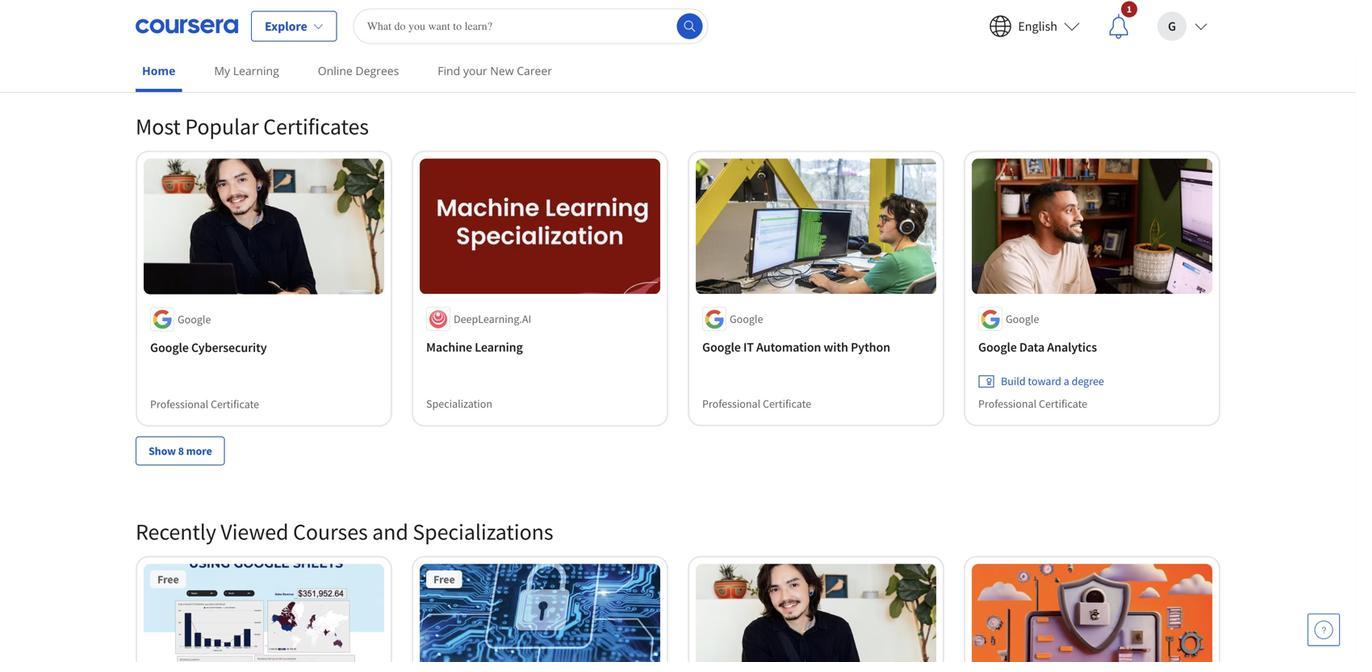 Task type: describe. For each thing, give the bounding box(es) containing it.
it
[[743, 339, 754, 355]]

google up data
[[1006, 312, 1039, 326]]

python
[[851, 339, 891, 355]]

my learning
[[214, 63, 279, 78]]

more inside "earn your degree collection" 'element'
[[186, 38, 212, 53]]

google data analytics
[[978, 339, 1097, 355]]

courses
[[293, 517, 368, 546]]

certificate for it
[[763, 397, 811, 411]]

professional certificate for it
[[702, 397, 811, 411]]

your
[[463, 63, 487, 78]]

with
[[824, 339, 848, 355]]

help center image
[[1314, 620, 1334, 639]]

professional for it
[[702, 397, 761, 411]]

3 certificate from the left
[[1039, 397, 1088, 411]]

show 8 more inside "earn your degree collection" 'element'
[[149, 38, 212, 53]]

google left cybersecurity
[[150, 339, 189, 355]]

show 8 more button inside "earn your degree collection" 'element'
[[136, 31, 225, 60]]

find your new career
[[438, 63, 552, 78]]

degrees
[[356, 63, 399, 78]]

2 free from the left
[[434, 572, 455, 586]]

automation
[[756, 339, 821, 355]]

google left it
[[702, 339, 741, 355]]

show 8 more button inside most popular certificates collection element
[[136, 436, 225, 465]]

viewed
[[221, 517, 289, 546]]

my learning link
[[208, 52, 286, 89]]

my
[[214, 63, 230, 78]]

cybersecurity
[[191, 339, 267, 355]]

professional certificate for cybersecurity
[[150, 397, 259, 411]]

3 professional certificate from the left
[[978, 397, 1088, 411]]

1 button
[[1093, 0, 1145, 52]]

google data analytics link
[[978, 338, 1206, 357]]

machine learning
[[426, 339, 523, 355]]

popular
[[185, 112, 259, 141]]

google it automation with python link
[[702, 338, 930, 357]]

online degrees
[[318, 63, 399, 78]]

explore
[[265, 18, 307, 34]]



Task type: vqa. For each thing, say whether or not it's contained in the screenshot.


Task type: locate. For each thing, give the bounding box(es) containing it.
degree
[[1072, 374, 1104, 389]]

1 horizontal spatial professional certificate
[[702, 397, 811, 411]]

deeplearning.ai
[[454, 312, 531, 326]]

1 8 from the top
[[178, 38, 184, 53]]

professional certificate
[[150, 397, 259, 411], [702, 397, 811, 411], [978, 397, 1088, 411]]

1 certificate from the left
[[211, 397, 259, 411]]

2 show from the top
[[149, 443, 176, 458]]

show inside most popular certificates collection element
[[149, 443, 176, 458]]

None search field
[[353, 8, 709, 44]]

english button
[[976, 0, 1093, 52]]

professional certificate down it
[[702, 397, 811, 411]]

1 horizontal spatial certificate
[[763, 397, 811, 411]]

8 inside most popular certificates collection element
[[178, 443, 184, 458]]

more
[[186, 38, 212, 53], [186, 443, 212, 458]]

1 more from the top
[[186, 38, 212, 53]]

1 vertical spatial more
[[186, 443, 212, 458]]

certificate down automation on the bottom
[[763, 397, 811, 411]]

professional down it
[[702, 397, 761, 411]]

professional down 'build'
[[978, 397, 1037, 411]]

1 show from the top
[[149, 38, 176, 53]]

home link
[[136, 52, 182, 92]]

2 professional from the left
[[702, 397, 761, 411]]

google left data
[[978, 339, 1017, 355]]

find your new career link
[[431, 52, 559, 89]]

0 vertical spatial show
[[149, 38, 176, 53]]

build
[[1001, 374, 1026, 389]]

2 horizontal spatial professional certificate
[[978, 397, 1088, 411]]

1 vertical spatial learning
[[475, 339, 523, 355]]

0 vertical spatial learning
[[233, 63, 279, 78]]

certificate down the a
[[1039, 397, 1088, 411]]

learning for my learning
[[233, 63, 279, 78]]

certificates
[[263, 112, 369, 141]]

0 horizontal spatial professional
[[150, 397, 208, 411]]

free down recently
[[157, 572, 179, 586]]

1 horizontal spatial learning
[[475, 339, 523, 355]]

machine learning link
[[426, 338, 654, 357]]

specializations
[[413, 517, 553, 546]]

0 vertical spatial more
[[186, 38, 212, 53]]

google up google cybersecurity
[[178, 312, 211, 326]]

learning for machine learning
[[475, 339, 523, 355]]

1 vertical spatial show
[[149, 443, 176, 458]]

g
[[1168, 18, 1176, 34]]

show 8 more
[[149, 38, 212, 53], [149, 443, 212, 458]]

professional
[[150, 397, 208, 411], [702, 397, 761, 411], [978, 397, 1037, 411]]

learning right my
[[233, 63, 279, 78]]

certificate for cybersecurity
[[211, 397, 259, 411]]

recently viewed courses and specializations
[[136, 517, 553, 546]]

new
[[490, 63, 514, 78]]

2 show 8 more button from the top
[[136, 436, 225, 465]]

and
[[372, 517, 408, 546]]

google it automation with python
[[702, 339, 891, 355]]

1 show 8 more from the top
[[149, 38, 212, 53]]

specialization
[[426, 397, 492, 411]]

0 horizontal spatial certificate
[[211, 397, 259, 411]]

1 vertical spatial 8
[[178, 443, 184, 458]]

google cybersecurity link
[[150, 338, 378, 357]]

machine
[[426, 339, 472, 355]]

home
[[142, 63, 176, 78]]

0 vertical spatial show 8 more
[[149, 38, 212, 53]]

2 horizontal spatial professional
[[978, 397, 1037, 411]]

0 vertical spatial show 8 more button
[[136, 31, 225, 60]]

career
[[517, 63, 552, 78]]

online degrees link
[[311, 52, 405, 89]]

learning inside most popular certificates collection element
[[475, 339, 523, 355]]

2 show 8 more from the top
[[149, 443, 212, 458]]

What do you want to learn? text field
[[353, 8, 709, 44]]

1 vertical spatial show 8 more
[[149, 443, 212, 458]]

1 show 8 more button from the top
[[136, 31, 225, 60]]

1
[[1127, 3, 1132, 15]]

more inside most popular certificates collection element
[[186, 443, 212, 458]]

google cybersecurity
[[150, 339, 267, 355]]

build toward a degree
[[1001, 374, 1104, 389]]

learning
[[233, 63, 279, 78], [475, 339, 523, 355]]

free
[[157, 572, 179, 586], [434, 572, 455, 586]]

1 professional from the left
[[150, 397, 208, 411]]

certificate
[[211, 397, 259, 411], [763, 397, 811, 411], [1039, 397, 1088, 411]]

find
[[438, 63, 460, 78]]

toward
[[1028, 374, 1062, 389]]

1 horizontal spatial professional
[[702, 397, 761, 411]]

1 horizontal spatial free
[[434, 572, 455, 586]]

earn your degree collection element
[[126, 0, 1230, 86]]

2 horizontal spatial certificate
[[1039, 397, 1088, 411]]

1 free from the left
[[157, 572, 179, 586]]

learning down deeplearning.ai
[[475, 339, 523, 355]]

professional certificate down toward
[[978, 397, 1088, 411]]

0 horizontal spatial free
[[157, 572, 179, 586]]

analytics
[[1047, 339, 1097, 355]]

2 professional certificate from the left
[[702, 397, 811, 411]]

professional down google cybersecurity
[[150, 397, 208, 411]]

1 vertical spatial show 8 more button
[[136, 436, 225, 465]]

most
[[136, 112, 181, 141]]

recently
[[136, 517, 216, 546]]

2 certificate from the left
[[763, 397, 811, 411]]

2 8 from the top
[[178, 443, 184, 458]]

3 professional from the left
[[978, 397, 1037, 411]]

show 8 more inside most popular certificates collection element
[[149, 443, 212, 458]]

a
[[1064, 374, 1070, 389]]

certificate down cybersecurity
[[211, 397, 259, 411]]

show 8 more button
[[136, 31, 225, 60], [136, 436, 225, 465]]

8
[[178, 38, 184, 53], [178, 443, 184, 458]]

2 more from the top
[[186, 443, 212, 458]]

explore button
[[251, 11, 337, 42]]

show for show 8 more button in most popular certificates collection element
[[149, 443, 176, 458]]

1 professional certificate from the left
[[150, 397, 259, 411]]

8 inside "earn your degree collection" 'element'
[[178, 38, 184, 53]]

coursera image
[[136, 13, 238, 39]]

g button
[[1145, 0, 1221, 52]]

most popular certificates collection element
[[126, 86, 1230, 491]]

google up it
[[730, 312, 763, 326]]

professional for cybersecurity
[[150, 397, 208, 411]]

online
[[318, 63, 353, 78]]

show inside "earn your degree collection" 'element'
[[149, 38, 176, 53]]

0 horizontal spatial learning
[[233, 63, 279, 78]]

learning inside "link"
[[233, 63, 279, 78]]

show
[[149, 38, 176, 53], [149, 443, 176, 458]]

most popular certificates
[[136, 112, 369, 141]]

recently viewed courses and specializations collection element
[[126, 491, 1230, 662]]

show for show 8 more button within "earn your degree collection" 'element'
[[149, 38, 176, 53]]

data
[[1020, 339, 1045, 355]]

professional certificate down google cybersecurity
[[150, 397, 259, 411]]

english
[[1018, 18, 1058, 34]]

0 vertical spatial 8
[[178, 38, 184, 53]]

0 horizontal spatial professional certificate
[[150, 397, 259, 411]]

free down specializations
[[434, 572, 455, 586]]

google
[[178, 312, 211, 326], [730, 312, 763, 326], [1006, 312, 1039, 326], [150, 339, 189, 355], [702, 339, 741, 355], [978, 339, 1017, 355]]



